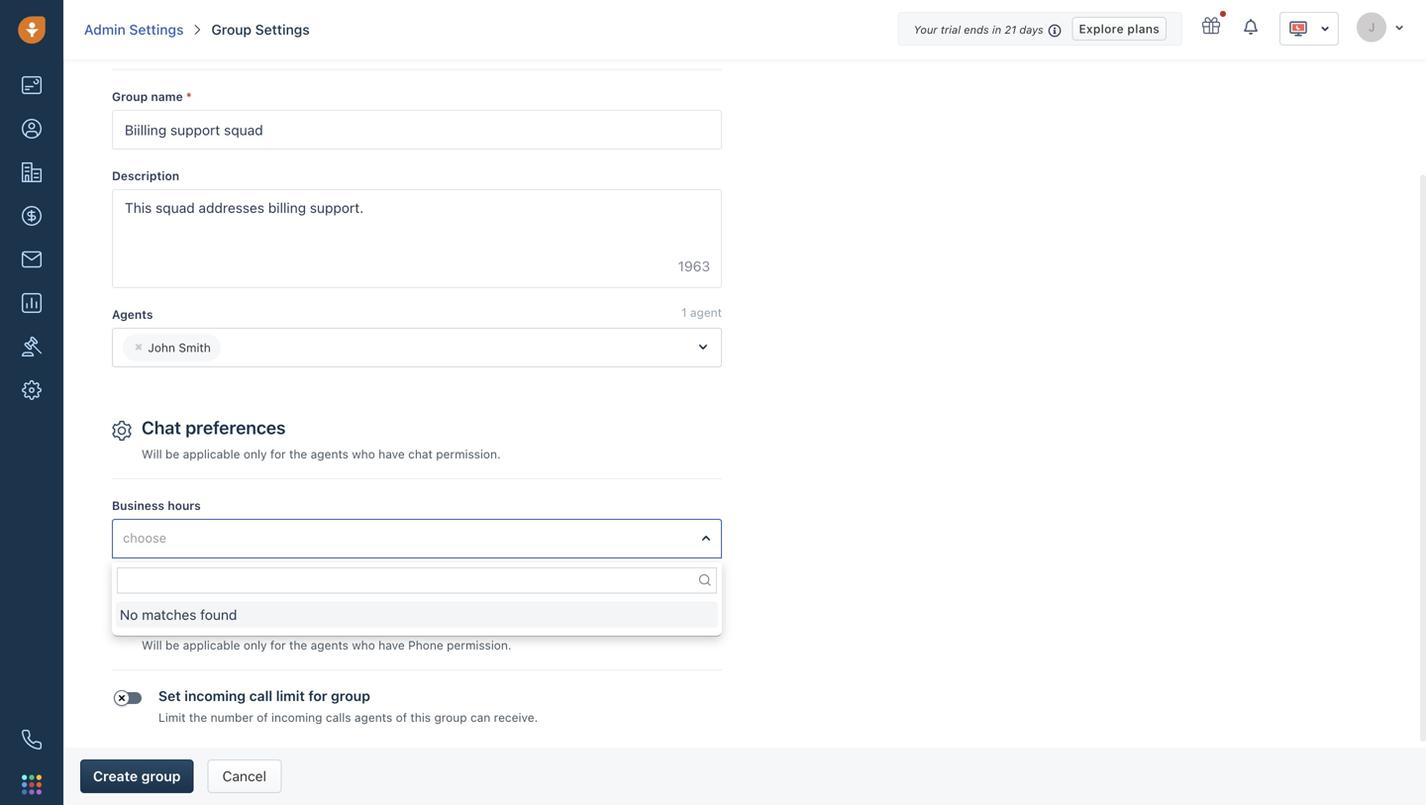Task type: locate. For each thing, give the bounding box(es) containing it.
0 vertical spatial agents
[[311, 447, 349, 461]]

1 have from the top
[[378, 447, 405, 461]]

0 vertical spatial be
[[165, 447, 179, 461]]

1 vertical spatial be
[[165, 638, 179, 652]]

2 of from the left
[[396, 710, 407, 724]]

2 will from the top
[[142, 638, 162, 652]]

1 vertical spatial incoming
[[271, 710, 322, 724]]

0 vertical spatial will
[[142, 447, 162, 461]]

chat
[[142, 417, 181, 438]]

1 applicable from the top
[[183, 447, 240, 461]]

have left the 'chat'
[[378, 447, 405, 461]]

0 vertical spatial who
[[352, 447, 375, 461]]

cancel
[[222, 768, 266, 784]]

1 vertical spatial agents
[[311, 638, 349, 652]]

only for chat preferences
[[243, 447, 267, 461]]

group right create
[[141, 768, 181, 784]]

1 vertical spatial applicable
[[183, 638, 240, 652]]

can
[[470, 710, 490, 724]]

applicable down chat preferences
[[183, 447, 240, 461]]

will be applicable only for the agents who have phone permission.
[[142, 638, 511, 652]]

1 will from the top
[[142, 447, 162, 461]]

0 vertical spatial only
[[243, 447, 267, 461]]

be down matches
[[165, 638, 179, 652]]

calls
[[326, 710, 351, 724]]

group left name at the left of the page
[[112, 90, 148, 104]]

bell regular image
[[1244, 17, 1260, 36]]

trial
[[941, 23, 961, 36]]

group up calls
[[331, 688, 370, 704]]

for for chat preferences
[[270, 447, 286, 461]]

group left settings
[[211, 21, 252, 38]]

1 horizontal spatial of
[[396, 710, 407, 724]]

1963
[[678, 258, 710, 274]]

group left can on the left
[[434, 710, 467, 724]]

no matches found
[[120, 607, 237, 623]]

group
[[211, 21, 252, 38], [112, 90, 148, 104]]

of left this at the bottom
[[396, 710, 407, 724]]

agents left the 'chat'
[[311, 447, 349, 461]]

0 horizontal spatial group
[[112, 90, 148, 104]]

for up limit
[[270, 638, 286, 652]]

agents right calls
[[354, 710, 392, 724]]

who
[[352, 447, 375, 461], [352, 638, 375, 652]]

0 vertical spatial for
[[270, 447, 286, 461]]

be down chat
[[165, 447, 179, 461]]

*
[[186, 90, 192, 104]]

of
[[257, 710, 268, 724], [396, 710, 407, 724]]

settings
[[255, 21, 310, 38]]

permission. down no matches found option
[[447, 638, 511, 652]]

be for phone
[[165, 638, 179, 652]]

preferences for phone preferences
[[195, 608, 295, 629]]

preferences right chat
[[185, 417, 286, 438]]

1 vertical spatial have
[[378, 638, 405, 652]]

incoming down limit
[[271, 710, 322, 724]]

chat
[[408, 447, 433, 461]]

2 vertical spatial the
[[189, 710, 207, 724]]

2 vertical spatial for
[[308, 688, 327, 704]]

agents for phone preferences
[[311, 638, 349, 652]]

plans
[[1127, 22, 1160, 35]]

0 vertical spatial phone
[[138, 608, 190, 629]]

receive.
[[494, 710, 538, 724]]

2 vertical spatial group
[[141, 768, 181, 784]]

1 vertical spatial who
[[352, 638, 375, 652]]

have for chat preferences
[[378, 447, 405, 461]]

1 who from the top
[[352, 447, 375, 461]]

2 who from the top
[[352, 638, 375, 652]]

2 applicable from the top
[[183, 638, 240, 652]]

ic_info_icon image
[[1048, 22, 1062, 39]]

1 be from the top
[[165, 447, 179, 461]]

have
[[378, 447, 405, 461], [378, 638, 405, 652]]

1 horizontal spatial phone
[[408, 638, 443, 652]]

be
[[165, 447, 179, 461], [165, 638, 179, 652]]

1 only from the top
[[243, 447, 267, 461]]

0 horizontal spatial of
[[257, 710, 268, 724]]

set incoming call limit for group limit the number of incoming calls agents of this group can receive.
[[158, 688, 538, 724]]

chat preferences
[[142, 417, 286, 438]]

this
[[410, 710, 431, 724]]

no
[[120, 607, 138, 623]]

1 of from the left
[[257, 710, 268, 724]]

permission. for phone preferences
[[447, 638, 511, 652]]

ic_arrow_down image
[[1320, 22, 1330, 36]]

1 vertical spatial the
[[289, 638, 307, 652]]

no matches found option
[[116, 602, 718, 628]]

only for phone preferences
[[243, 638, 267, 652]]

1 vertical spatial group
[[434, 710, 467, 724]]

incoming
[[184, 688, 246, 704], [271, 710, 322, 724]]

only down phone preferences
[[243, 638, 267, 652]]

preferences up "call"
[[195, 608, 295, 629]]

only down chat preferences
[[243, 447, 267, 461]]

0 horizontal spatial phone
[[138, 608, 190, 629]]

call
[[249, 688, 272, 704]]

will be applicable only for the agents who have chat permission.
[[142, 447, 501, 461]]

None search field
[[117, 568, 717, 594]]

explore plans button
[[1072, 17, 1167, 41]]

agents inside "set incoming call limit for group limit the number of incoming calls agents of this group can receive."
[[354, 710, 392, 724]]

0 vertical spatial permission.
[[436, 447, 501, 461]]

0 horizontal spatial group
[[141, 768, 181, 784]]

1 vertical spatial only
[[243, 638, 267, 652]]

phone down no matches found option
[[408, 638, 443, 652]]

incoming up number
[[184, 688, 246, 704]]

will down chat
[[142, 447, 162, 461]]

0 vertical spatial applicable
[[183, 447, 240, 461]]

description
[[112, 169, 179, 183]]

who for chat preferences
[[352, 447, 375, 461]]

2 only from the top
[[243, 638, 267, 652]]

who down "no matches found" list box
[[352, 638, 375, 652]]

business
[[112, 499, 164, 513]]

will down matches
[[142, 638, 162, 652]]

0 vertical spatial have
[[378, 447, 405, 461]]

your
[[914, 23, 938, 36]]

1 agent
[[681, 306, 722, 320]]

missing translation "unavailable" for locale "en-us" image
[[1288, 19, 1308, 39]]

agents
[[311, 447, 349, 461], [311, 638, 349, 652], [354, 710, 392, 724]]

who left the 'chat'
[[352, 447, 375, 461]]

business hours
[[112, 499, 201, 513]]

of down "call"
[[257, 710, 268, 724]]

applicable
[[183, 447, 240, 461], [183, 638, 240, 652]]

1 vertical spatial for
[[270, 638, 286, 652]]

1 vertical spatial permission.
[[447, 638, 511, 652]]

1 vertical spatial preferences
[[195, 608, 295, 629]]

agents up "set incoming call limit for group limit the number of incoming calls agents of this group can receive."
[[311, 638, 349, 652]]

preferences
[[185, 417, 286, 438], [195, 608, 295, 629]]

2 vertical spatial agents
[[354, 710, 392, 724]]

0 vertical spatial preferences
[[185, 417, 286, 438]]

permission. right the 'chat'
[[436, 447, 501, 461]]

have down "no matches found" list box
[[378, 638, 405, 652]]

explore
[[1079, 22, 1124, 35]]

create group
[[93, 768, 181, 784]]

0 vertical spatial group
[[211, 21, 252, 38]]

settings
[[129, 21, 184, 38]]

agents for chat preferences
[[311, 447, 349, 461]]

for down chat preferences
[[270, 447, 286, 461]]

for right limit
[[308, 688, 327, 704]]

found
[[200, 607, 237, 623]]

freshworks switcher image
[[22, 775, 42, 795]]

for
[[270, 447, 286, 461], [270, 638, 286, 652], [308, 688, 327, 704]]

2 horizontal spatial group
[[434, 710, 467, 724]]

permission.
[[436, 447, 501, 461], [447, 638, 511, 652]]

will
[[142, 447, 162, 461], [142, 638, 162, 652]]

applicable down phone preferences
[[183, 638, 240, 652]]

1 vertical spatial will
[[142, 638, 162, 652]]

1 vertical spatial group
[[112, 90, 148, 104]]

group for group settings
[[211, 21, 252, 38]]

phone
[[138, 608, 190, 629], [408, 638, 443, 652]]

john smith button
[[112, 328, 722, 368]]

1
[[681, 306, 687, 320]]

the inside "set incoming call limit for group limit the number of incoming calls agents of this group can receive."
[[189, 710, 207, 724]]

0 vertical spatial incoming
[[184, 688, 246, 704]]

1 horizontal spatial group
[[331, 688, 370, 704]]

permission. for chat preferences
[[436, 447, 501, 461]]

0 vertical spatial the
[[289, 447, 307, 461]]

2 have from the top
[[378, 638, 405, 652]]

phone preferences
[[138, 608, 295, 629]]

phone left found
[[138, 608, 190, 629]]

properties image
[[22, 337, 42, 357]]

only
[[243, 447, 267, 461], [243, 638, 267, 652]]

2 be from the top
[[165, 638, 179, 652]]

group
[[331, 688, 370, 704], [434, 710, 467, 724], [141, 768, 181, 784]]

1 horizontal spatial group
[[211, 21, 252, 38]]

the
[[289, 447, 307, 461], [289, 638, 307, 652], [189, 710, 207, 724]]



Task type: vqa. For each thing, say whether or not it's contained in the screenshot.
leftmost IMPORT
no



Task type: describe. For each thing, give the bounding box(es) containing it.
choose
[[123, 530, 166, 545]]

admin settings
[[84, 21, 184, 38]]

limit
[[276, 688, 305, 704]]

cancel button
[[207, 760, 281, 793]]

the for chat preferences
[[289, 447, 307, 461]]

admin
[[84, 21, 126, 38]]

1 horizontal spatial incoming
[[271, 710, 322, 724]]

will for phone preferences
[[142, 638, 162, 652]]

applicable for chat
[[183, 447, 240, 461]]

create group button
[[80, 760, 194, 793]]

phone image
[[22, 730, 42, 750]]

ic_arrow_down image
[[1394, 22, 1404, 33]]

choose button
[[112, 519, 722, 559]]

the for phone preferences
[[289, 638, 307, 652]]

for for phone preferences
[[270, 638, 286, 652]]

group for group name *
[[112, 90, 148, 104]]

1 vertical spatial phone
[[408, 638, 443, 652]]

create
[[93, 768, 138, 784]]

be for chat
[[165, 447, 179, 461]]

matches
[[142, 607, 196, 623]]

days
[[1019, 23, 1043, 36]]

smith
[[179, 341, 211, 355]]

no matches found list box
[[112, 598, 718, 632]]

your trial ends in 21 days
[[914, 23, 1043, 36]]

agent
[[690, 306, 722, 320]]

0 horizontal spatial incoming
[[184, 688, 246, 704]]

in
[[992, 23, 1001, 36]]

limit
[[158, 710, 186, 724]]

This squad addresses billing related queries text field
[[112, 189, 722, 288]]

ends
[[964, 23, 989, 36]]

john smith button
[[112, 328, 722, 368]]

name
[[151, 90, 183, 104]]

group inside button
[[141, 768, 181, 784]]

group name *
[[112, 90, 192, 104]]

have for phone preferences
[[378, 638, 405, 652]]

will for chat preferences
[[142, 447, 162, 461]]

set
[[158, 688, 181, 704]]

21
[[1005, 23, 1016, 36]]

explore plans
[[1079, 22, 1160, 35]]

preferences for chat preferences
[[185, 417, 286, 438]]

number
[[211, 710, 253, 724]]

agents
[[112, 308, 153, 321]]

hours
[[168, 499, 201, 513]]

phone element
[[12, 720, 51, 760]]

for inside "set incoming call limit for group limit the number of incoming calls agents of this group can receive."
[[308, 688, 327, 704]]

group settings
[[211, 21, 310, 38]]

E.g. Billing support squad text field
[[112, 110, 722, 150]]

admin settings link
[[84, 20, 184, 40]]

applicable for phone
[[183, 638, 240, 652]]

choose button
[[112, 519, 722, 559]]

john
[[148, 341, 175, 355]]

who for phone preferences
[[352, 638, 375, 652]]

0 vertical spatial group
[[331, 688, 370, 704]]

john smith
[[148, 341, 211, 355]]



